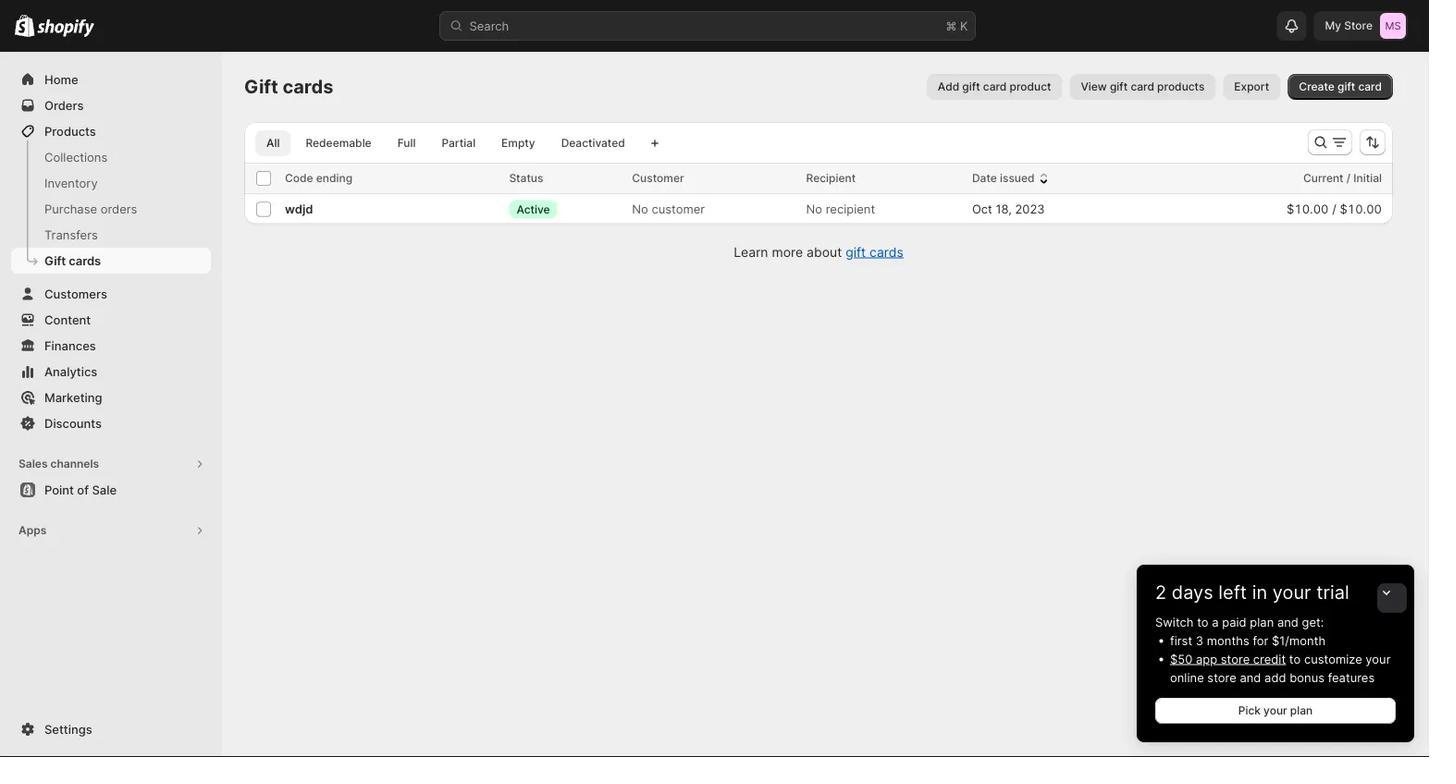 Task type: vqa. For each thing, say whether or not it's contained in the screenshot.
THE PAGINATION element
no



Task type: describe. For each thing, give the bounding box(es) containing it.
switch
[[1155, 615, 1194, 630]]

add
[[938, 80, 959, 93]]

to inside to customize your online store and add bonus features
[[1289, 652, 1301, 667]]

settings
[[44, 722, 92, 737]]

of
[[77, 483, 89, 497]]

your inside 'pick your plan' link
[[1264, 704, 1287, 718]]

0 horizontal spatial to
[[1197, 615, 1209, 630]]

create gift card link
[[1288, 74, 1393, 100]]

sale
[[92, 483, 117, 497]]

pick your plan
[[1238, 704, 1313, 718]]

all button
[[255, 130, 291, 156]]

credit
[[1253, 652, 1286, 667]]

your inside 2 days left in your trial 'dropdown button'
[[1273, 581, 1311, 604]]

and for store
[[1240, 671, 1261, 685]]

3 card from the left
[[1358, 80, 1382, 93]]

point
[[44, 483, 74, 497]]

discounts link
[[11, 411, 211, 437]]

switch to a paid plan and get:
[[1155, 615, 1324, 630]]

1 horizontal spatial gift
[[244, 75, 278, 98]]

customers
[[44, 287, 107, 301]]

a
[[1212, 615, 1219, 630]]

discounts
[[44, 416, 102, 431]]

shopify image
[[15, 14, 34, 37]]

pick your plan link
[[1155, 698, 1396, 724]]

sales channels button
[[11, 451, 211, 477]]

partial
[[442, 136, 476, 150]]

0 vertical spatial store
[[1221, 652, 1250, 667]]

deactivated
[[561, 136, 625, 150]]

no customer
[[632, 202, 705, 216]]

current / initial button
[[1303, 169, 1401, 188]]

18,
[[996, 202, 1012, 216]]

purchase orders link
[[11, 196, 211, 222]]

my
[[1325, 19, 1341, 32]]

0 vertical spatial gift cards
[[244, 75, 333, 98]]

about
[[807, 244, 842, 260]]

⌘
[[946, 19, 957, 33]]

features
[[1328, 671, 1375, 685]]

wdjd
[[285, 202, 313, 216]]

trial
[[1317, 581, 1349, 604]]

current
[[1303, 172, 1344, 185]]

/ for $10.00
[[1332, 202, 1337, 216]]

date issued
[[972, 172, 1035, 185]]

2 days left in your trial
[[1155, 581, 1349, 604]]

deactivated link
[[550, 130, 636, 156]]

products
[[44, 124, 96, 138]]

all
[[266, 136, 280, 150]]

pick
[[1238, 704, 1261, 718]]

current / initial
[[1303, 172, 1382, 185]]

sales channels
[[19, 457, 99, 471]]

full link
[[386, 130, 427, 156]]

point of sale button
[[0, 477, 222, 503]]

sales
[[19, 457, 48, 471]]

1 vertical spatial gift cards
[[44, 253, 101, 268]]

recipient
[[826, 202, 875, 216]]

analytics link
[[11, 359, 211, 385]]

2 days left in your trial element
[[1137, 613, 1414, 743]]

$50 app store credit link
[[1170, 652, 1286, 667]]

online
[[1170, 671, 1204, 685]]

2
[[1155, 581, 1167, 604]]

learn more about gift cards
[[734, 244, 904, 260]]

oct 18, 2023
[[972, 202, 1045, 216]]

$50
[[1170, 652, 1193, 667]]

analytics
[[44, 364, 97, 379]]

1 horizontal spatial plan
[[1290, 704, 1313, 718]]

empty
[[502, 136, 535, 150]]

add
[[1265, 671, 1286, 685]]

transfers
[[44, 228, 98, 242]]

recipient
[[806, 172, 856, 185]]

finances
[[44, 339, 96, 353]]

gift for view
[[1110, 80, 1128, 93]]

marketing
[[44, 390, 102, 405]]

store
[[1344, 19, 1373, 32]]

store inside to customize your online store and add bonus features
[[1208, 671, 1237, 685]]

$50 app store credit
[[1170, 652, 1286, 667]]

card for products
[[1131, 80, 1154, 93]]

settings link
[[11, 717, 211, 743]]

export
[[1234, 80, 1270, 93]]

and for plan
[[1277, 615, 1299, 630]]

code ending
[[285, 172, 353, 185]]

orders
[[44, 98, 84, 112]]

first 3 months for $1/month
[[1170, 634, 1326, 648]]

1 vertical spatial gift
[[44, 253, 66, 268]]

customer
[[652, 202, 705, 216]]

first
[[1170, 634, 1193, 648]]

partial link
[[431, 130, 487, 156]]



Task type: locate. For each thing, give the bounding box(es) containing it.
and left add
[[1240, 671, 1261, 685]]

gift cards link
[[846, 244, 904, 260]]

plan
[[1250, 615, 1274, 630], [1290, 704, 1313, 718]]

cards down recipient
[[870, 244, 904, 260]]

gift for create
[[1338, 80, 1356, 93]]

no down customer
[[632, 202, 648, 216]]

card right create
[[1358, 80, 1382, 93]]

issued
[[1000, 172, 1035, 185]]

content
[[44, 313, 91, 327]]

1 horizontal spatial cards
[[283, 75, 333, 98]]

1 $10.00 from the left
[[1287, 202, 1329, 216]]

2 horizontal spatial card
[[1358, 80, 1382, 93]]

your right 'in'
[[1273, 581, 1311, 604]]

orders
[[101, 202, 137, 216]]

1 vertical spatial store
[[1208, 671, 1237, 685]]

apps button
[[11, 518, 211, 544]]

1 horizontal spatial $10.00
[[1340, 202, 1382, 216]]

2 $10.00 from the left
[[1340, 202, 1382, 216]]

customer
[[632, 172, 684, 185]]

my store image
[[1380, 13, 1406, 39]]

more
[[772, 244, 803, 260]]

2 days left in your trial button
[[1137, 565, 1414, 604]]

finances link
[[11, 333, 211, 359]]

1 vertical spatial plan
[[1290, 704, 1313, 718]]

gift up all at the left top
[[244, 75, 278, 98]]

to down the $1/month
[[1289, 652, 1301, 667]]

product
[[1010, 80, 1051, 93]]

0 vertical spatial plan
[[1250, 615, 1274, 630]]

redeemable link
[[295, 130, 383, 156]]

1 horizontal spatial gift cards
[[244, 75, 333, 98]]

gift cards up all at the left top
[[244, 75, 333, 98]]

card
[[983, 80, 1007, 93], [1131, 80, 1154, 93], [1358, 80, 1382, 93]]

2 no from the left
[[806, 202, 822, 216]]

channels
[[50, 457, 99, 471]]

shopify image
[[37, 19, 95, 37]]

search
[[469, 19, 509, 33]]

app
[[1196, 652, 1218, 667]]

no
[[632, 202, 648, 216], [806, 202, 822, 216]]

0 horizontal spatial plan
[[1250, 615, 1274, 630]]

gift cards link
[[11, 248, 211, 274]]

0 horizontal spatial /
[[1332, 202, 1337, 216]]

0 horizontal spatial no
[[632, 202, 648, 216]]

$10.00 down the current at top right
[[1287, 202, 1329, 216]]

to
[[1197, 615, 1209, 630], [1289, 652, 1301, 667]]

add gift card product link
[[927, 74, 1062, 100]]

date issued button
[[972, 169, 1053, 188]]

1 vertical spatial to
[[1289, 652, 1301, 667]]

your right pick
[[1264, 704, 1287, 718]]

1 horizontal spatial to
[[1289, 652, 1301, 667]]

days
[[1172, 581, 1213, 604]]

0 horizontal spatial gift cards
[[44, 253, 101, 268]]

customers link
[[11, 281, 211, 307]]

0 horizontal spatial $10.00
[[1287, 202, 1329, 216]]

code ending button
[[285, 169, 371, 188]]

0 horizontal spatial and
[[1240, 671, 1261, 685]]

view
[[1081, 80, 1107, 93]]

your up the features
[[1366, 652, 1391, 667]]

/
[[1347, 172, 1351, 185], [1332, 202, 1337, 216]]

store down months
[[1221, 652, 1250, 667]]

0 vertical spatial /
[[1347, 172, 1351, 185]]

2 horizontal spatial cards
[[870, 244, 904, 260]]

1 vertical spatial /
[[1332, 202, 1337, 216]]

plan down 'bonus'
[[1290, 704, 1313, 718]]

active
[[517, 203, 550, 216]]

no for no customer
[[632, 202, 648, 216]]

gift right create
[[1338, 80, 1356, 93]]

home
[[44, 72, 78, 86]]

$10.00
[[1287, 202, 1329, 216], [1340, 202, 1382, 216]]

card for product
[[983, 80, 1007, 93]]

0 horizontal spatial gift
[[44, 253, 66, 268]]

0 horizontal spatial card
[[983, 80, 1007, 93]]

⌘ k
[[946, 19, 968, 33]]

ending
[[316, 172, 353, 185]]

gift
[[244, 75, 278, 98], [44, 253, 66, 268]]

add gift card product
[[938, 80, 1051, 93]]

create
[[1299, 80, 1335, 93]]

tab list containing all
[[252, 130, 640, 156]]

no for no recipient
[[806, 202, 822, 216]]

learn
[[734, 244, 768, 260]]

2 vertical spatial your
[[1264, 704, 1287, 718]]

to customize your online store and add bonus features
[[1170, 652, 1391, 685]]

1 vertical spatial your
[[1366, 652, 1391, 667]]

no down recipient at top right
[[806, 202, 822, 216]]

your
[[1273, 581, 1311, 604], [1366, 652, 1391, 667], [1264, 704, 1287, 718]]

inventory
[[44, 176, 98, 190]]

paid
[[1222, 615, 1247, 630]]

collections link
[[11, 144, 211, 170]]

apps
[[19, 524, 47, 537]]

purchase orders
[[44, 202, 137, 216]]

cards up redeemable
[[283, 75, 333, 98]]

$10.00 / $10.00
[[1287, 202, 1382, 216]]

2 card from the left
[[1131, 80, 1154, 93]]

date
[[972, 172, 997, 185]]

store
[[1221, 652, 1250, 667], [1208, 671, 1237, 685]]

products link
[[11, 118, 211, 144]]

export button
[[1223, 74, 1281, 100]]

point of sale link
[[11, 477, 211, 503]]

1 no from the left
[[632, 202, 648, 216]]

1 horizontal spatial card
[[1131, 80, 1154, 93]]

$10.00 down initial
[[1340, 202, 1382, 216]]

gift down transfers
[[44, 253, 66, 268]]

gift cards down transfers
[[44, 253, 101, 268]]

get:
[[1302, 615, 1324, 630]]

cards down transfers
[[69, 253, 101, 268]]

1 horizontal spatial and
[[1277, 615, 1299, 630]]

1 vertical spatial and
[[1240, 671, 1261, 685]]

/ inside 'current / initial' button
[[1347, 172, 1351, 185]]

store down $50 app store credit
[[1208, 671, 1237, 685]]

point of sale
[[44, 483, 117, 497]]

wdjd link
[[285, 202, 313, 216]]

1 card from the left
[[983, 80, 1007, 93]]

purchase
[[44, 202, 97, 216]]

view gift card products link
[[1070, 74, 1216, 100]]

0 vertical spatial and
[[1277, 615, 1299, 630]]

plan up for
[[1250, 615, 1274, 630]]

for
[[1253, 634, 1269, 648]]

create gift card
[[1299, 80, 1382, 93]]

1 horizontal spatial no
[[806, 202, 822, 216]]

card left product
[[983, 80, 1007, 93]]

customer button
[[632, 169, 703, 188]]

transfers link
[[11, 222, 211, 248]]

0 vertical spatial to
[[1197, 615, 1209, 630]]

/ for current
[[1347, 172, 1351, 185]]

gift right view
[[1110, 80, 1128, 93]]

gift right add
[[962, 80, 980, 93]]

customize
[[1304, 652, 1362, 667]]

marketing link
[[11, 385, 211, 411]]

to left the a
[[1197, 615, 1209, 630]]

in
[[1252, 581, 1268, 604]]

/ left initial
[[1347, 172, 1351, 185]]

0 vertical spatial gift
[[244, 75, 278, 98]]

/ down current / initial
[[1332, 202, 1337, 216]]

$1/month
[[1272, 634, 1326, 648]]

gift right about
[[846, 244, 866, 260]]

and up the $1/month
[[1277, 615, 1299, 630]]

1 horizontal spatial /
[[1347, 172, 1351, 185]]

your inside to customize your online store and add bonus features
[[1366, 652, 1391, 667]]

view gift card products
[[1081, 80, 1205, 93]]

card inside "link"
[[983, 80, 1007, 93]]

0 horizontal spatial cards
[[69, 253, 101, 268]]

0 vertical spatial your
[[1273, 581, 1311, 604]]

bonus
[[1290, 671, 1325, 685]]

orders link
[[11, 93, 211, 118]]

card left products
[[1131, 80, 1154, 93]]

gift for add
[[962, 80, 980, 93]]

k
[[960, 19, 968, 33]]

oct
[[972, 202, 992, 216]]

tab list
[[252, 130, 640, 156]]

no recipient
[[806, 202, 875, 216]]

empty link
[[490, 130, 546, 156]]

and inside to customize your online store and add bonus features
[[1240, 671, 1261, 685]]

gift inside "link"
[[962, 80, 980, 93]]

initial
[[1354, 172, 1382, 185]]

my store
[[1325, 19, 1373, 32]]



